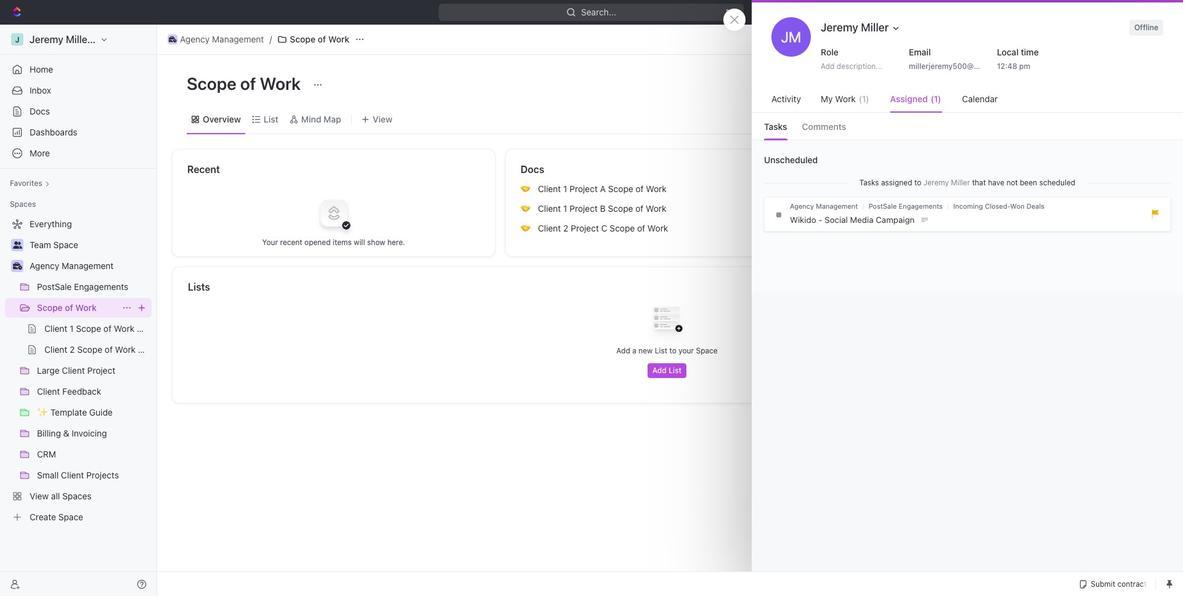 Task type: locate. For each thing, give the bounding box(es) containing it.
client feedback link
[[37, 382, 149, 402]]

1 vertical spatial 🤝
[[521, 204, 531, 213]]

0 horizontal spatial agency management link
[[30, 256, 149, 276]]

0 vertical spatial tasks
[[764, 121, 787, 132]]

1 horizontal spatial view
[[373, 114, 392, 124]]

docs inside client 2 scope of work docs link
[[138, 344, 158, 355]]

2 (1) from the left
[[931, 94, 941, 104]]

of inside 'link'
[[103, 323, 111, 334]]

view button
[[357, 111, 397, 128]]

client for client 2 scope of work docs
[[44, 344, 67, 355]]

list right new
[[655, 346, 667, 356]]

tasks left assigned
[[859, 178, 879, 187]]

new button
[[951, 2, 993, 22]]

1 vertical spatial scope of work link
[[37, 298, 117, 318]]

1 vertical spatial 2
[[70, 344, 75, 355]]

client 1 scope of work docs link
[[44, 319, 157, 339]]

0 horizontal spatial (1)
[[859, 94, 869, 104]]

0 vertical spatial agency
[[180, 34, 210, 44]]

view inside button
[[373, 114, 392, 124]]

wikido - social media campaign
[[790, 215, 915, 225]]

overview link
[[200, 111, 241, 128]]

crm
[[37, 449, 56, 460]]

all
[[51, 491, 60, 502]]

add down role
[[821, 62, 835, 71]]

list left mind
[[264, 114, 278, 124]]

2 horizontal spatial to
[[1020, 209, 1027, 218]]

0 horizontal spatial 2
[[70, 344, 75, 355]]

a
[[632, 346, 636, 356]]

add down add a new list to your space
[[652, 366, 667, 375]]

1 inside 'link'
[[70, 323, 74, 334]]

0 vertical spatial 2
[[563, 223, 568, 234]]

client for client feedback
[[37, 386, 60, 397]]

home link
[[5, 60, 152, 79]]

client
[[538, 184, 561, 194], [538, 203, 561, 214], [538, 223, 561, 234], [44, 323, 67, 334], [44, 344, 67, 355], [62, 365, 85, 376], [37, 386, 60, 397], [61, 470, 84, 481]]

1 vertical spatial list
[[655, 346, 667, 356]]

spaces
[[10, 200, 36, 209], [62, 491, 92, 502]]

large
[[37, 365, 60, 376]]

2 vertical spatial space
[[58, 512, 83, 523]]

&
[[63, 428, 69, 439]]

1 🤝 from the top
[[521, 184, 531, 193]]

0 vertical spatial management
[[212, 34, 264, 44]]

spaces down small client projects
[[62, 491, 92, 502]]

no lists icon. image
[[642, 297, 692, 346]]

agency
[[180, 34, 210, 44], [790, 202, 814, 210], [30, 261, 59, 271]]

scheduled
[[1039, 178, 1075, 187]]

0 horizontal spatial add
[[616, 346, 630, 356]]

project left 'c'
[[571, 223, 599, 234]]

miller
[[861, 21, 889, 34], [951, 178, 970, 187]]

0 vertical spatial postsale
[[869, 202, 897, 210]]

project
[[570, 184, 598, 194], [570, 203, 598, 214], [571, 223, 599, 234], [87, 365, 115, 376]]

closed-
[[985, 202, 1010, 210]]

offline
[[1134, 23, 1158, 32]]

client 2 scope of work docs
[[44, 344, 158, 355]]

business time image
[[169, 36, 176, 43]]

1 vertical spatial 1
[[563, 203, 567, 214]]

view inside sidebar navigation
[[30, 491, 49, 502]]

3 🤝 from the top
[[521, 224, 531, 233]]

1 left a
[[563, 184, 567, 194]]

0 vertical spatial postsale engagements link
[[869, 202, 943, 210]]

0 horizontal spatial agency management
[[30, 261, 114, 271]]

0 vertical spatial 🤝
[[521, 184, 531, 193]]

1 left b in the top of the page
[[563, 203, 567, 214]]

business time image
[[13, 262, 22, 270]]

1 vertical spatial spaces
[[62, 491, 92, 502]]

0 vertical spatial scope of work
[[290, 34, 349, 44]]

agency management link
[[165, 32, 267, 47], [790, 202, 858, 210], [30, 256, 149, 276]]

0 vertical spatial view
[[373, 114, 392, 124]]

2 horizontal spatial management
[[816, 202, 858, 210]]

2 for scope
[[70, 344, 75, 355]]

tree inside sidebar navigation
[[5, 214, 158, 527]]

view right map in the left of the page
[[373, 114, 392, 124]]

tasks assigned to jeremy miller that have not been scheduled
[[859, 178, 1075, 187]]

engagements inside sidebar navigation
[[74, 282, 128, 292]]

1 vertical spatial postsale engagements link
[[37, 277, 149, 297]]

template
[[50, 407, 87, 418]]

client inside 'link'
[[44, 323, 67, 334]]

0 vertical spatial engagements
[[899, 202, 943, 210]]

space down everything link
[[53, 240, 78, 250]]

jeremy up agency management / postsale engagements / incoming closed-won deals
[[923, 178, 949, 187]]

of
[[318, 34, 326, 44], [240, 73, 256, 94], [636, 184, 644, 194], [635, 203, 643, 214], [637, 223, 645, 234], [65, 303, 73, 313], [103, 323, 111, 334], [105, 344, 113, 355]]

2 vertical spatial add
[[652, 366, 667, 375]]

project for c
[[571, 223, 599, 234]]

1 horizontal spatial 2
[[563, 223, 568, 234]]

your
[[262, 238, 278, 247]]

1 vertical spatial view
[[30, 491, 49, 502]]

1 horizontal spatial to
[[914, 178, 921, 187]]

add for add a new list to your space
[[616, 346, 630, 356]]

0 vertical spatial add
[[821, 62, 835, 71]]

to right assigned
[[914, 178, 921, 187]]

1 horizontal spatial miller
[[951, 178, 970, 187]]

items
[[333, 238, 352, 247]]

map
[[324, 114, 341, 124]]

postsale inside tree
[[37, 282, 72, 292]]

1 horizontal spatial jeremy
[[821, 21, 858, 34]]

0 horizontal spatial postsale engagements link
[[37, 277, 149, 297]]

to
[[914, 178, 921, 187], [1020, 209, 1027, 218], [669, 346, 676, 356]]

0 horizontal spatial postsale
[[37, 282, 72, 292]]

incoming closed-won deals link
[[953, 202, 1044, 210]]

team
[[30, 240, 51, 250]]

project left b in the top of the page
[[570, 203, 598, 214]]

project left a
[[570, 184, 598, 194]]

agency inside sidebar navigation
[[30, 261, 59, 271]]

unscheduled
[[764, 154, 818, 165]]

jm
[[781, 28, 801, 46]]

1 horizontal spatial tasks
[[859, 178, 879, 187]]

tasks down activity
[[764, 121, 787, 132]]

assigned
[[890, 94, 928, 104]]

add inside add list button
[[652, 366, 667, 375]]

postsale up campaign
[[869, 202, 897, 210]]

1 for client 1 project a scope of work
[[563, 184, 567, 194]]

more
[[30, 148, 50, 158]]

a
[[600, 184, 606, 194]]

client for client 1 project a scope of work
[[538, 184, 561, 194]]

1 vertical spatial add
[[616, 346, 630, 356]]

2 vertical spatial agency
[[30, 261, 59, 271]]

2 left 'c'
[[563, 223, 568, 234]]

2 vertical spatial management
[[62, 261, 114, 271]]

add left "a"
[[616, 346, 630, 356]]

will
[[354, 238, 365, 247]]

client feedback
[[37, 386, 101, 397]]

0 vertical spatial agency management link
[[165, 32, 267, 47]]

user group image
[[13, 242, 22, 249]]

tasks for tasks assigned to jeremy miller that have not been scheduled
[[859, 178, 879, 187]]

scope inside 'link'
[[76, 323, 101, 334]]

2 up large client project
[[70, 344, 75, 355]]

2 horizontal spatial add
[[821, 62, 835, 71]]

tree
[[5, 214, 158, 527]]

add list
[[652, 366, 682, 375]]

jeremy
[[821, 21, 858, 34], [30, 34, 63, 45], [923, 178, 949, 187]]

0 horizontal spatial engagements
[[74, 282, 128, 292]]

dashboards link
[[5, 123, 152, 142]]

docs inside client 1 scope of work docs 'link'
[[137, 323, 157, 334]]

1 horizontal spatial postsale engagements link
[[869, 202, 943, 210]]

0 vertical spatial 1
[[563, 184, 567, 194]]

1 vertical spatial agency
[[790, 202, 814, 210]]

role add description...
[[821, 47, 882, 71]]

crm link
[[37, 445, 149, 465]]

🤝 for client 1 project a scope of work
[[521, 184, 531, 193]]

postsale engagements link up campaign
[[869, 202, 943, 210]]

pm
[[1019, 62, 1030, 71]]

space for team space
[[53, 240, 78, 250]]

1 horizontal spatial agency management
[[180, 34, 264, 44]]

add list button
[[647, 364, 687, 378]]

1 horizontal spatial agency
[[180, 34, 210, 44]]

0 vertical spatial space
[[53, 240, 78, 250]]

2 vertical spatial scope of work
[[37, 303, 97, 313]]

not
[[1006, 178, 1018, 187]]

(1) right assigned
[[931, 94, 941, 104]]

2 🤝 from the top
[[521, 204, 531, 213]]

email
[[909, 47, 931, 57]]

j
[[15, 35, 19, 44]]

scope of work
[[290, 34, 349, 44], [187, 73, 304, 94], [37, 303, 97, 313]]

0 vertical spatial to
[[914, 178, 921, 187]]

2 vertical spatial list
[[669, 366, 682, 375]]

jeremy for jeremy miller
[[821, 21, 858, 34]]

2 vertical spatial to
[[669, 346, 676, 356]]

tree containing everything
[[5, 214, 158, 527]]

project for b
[[570, 203, 598, 214]]

/
[[269, 34, 272, 44], [862, 202, 864, 210], [947, 202, 949, 210]]

0 horizontal spatial list
[[264, 114, 278, 124]]

everything
[[30, 219, 72, 229]]

spaces down favorites
[[10, 200, 36, 209]]

that
[[972, 178, 986, 187]]

1
[[563, 184, 567, 194], [563, 203, 567, 214], [70, 323, 74, 334]]

1 vertical spatial agency management link
[[790, 202, 858, 210]]

1 for client 1 project b scope of work
[[563, 203, 567, 214]]

list
[[264, 114, 278, 124], [655, 346, 667, 356], [669, 366, 682, 375]]

docs
[[30, 106, 50, 116], [521, 164, 544, 175], [137, 323, 157, 334], [138, 344, 158, 355]]

more button
[[5, 144, 152, 163]]

1 horizontal spatial (1)
[[931, 94, 941, 104]]

view for view
[[373, 114, 392, 124]]

project down client 2 scope of work docs link
[[87, 365, 115, 376]]

0 horizontal spatial view
[[30, 491, 49, 502]]

1 horizontal spatial spaces
[[62, 491, 92, 502]]

0 horizontal spatial tasks
[[764, 121, 787, 132]]

1 up client 2 scope of work docs
[[70, 323, 74, 334]]

miller up the 'role add description...'
[[861, 21, 889, 34]]

to left your
[[669, 346, 676, 356]]

1 vertical spatial postsale
[[37, 282, 72, 292]]

1 vertical spatial engagements
[[74, 282, 128, 292]]

0 horizontal spatial management
[[62, 261, 114, 271]]

work inside 'link'
[[114, 323, 134, 334]]

engagements up the client 1 scope of work docs
[[74, 282, 128, 292]]

1 (1) from the left
[[859, 94, 869, 104]]

1 horizontal spatial scope of work link
[[274, 32, 353, 47]]

upgrade
[[904, 7, 940, 17]]

space right your
[[696, 346, 718, 356]]

0 horizontal spatial jeremy
[[30, 34, 63, 45]]

miller's
[[66, 34, 99, 45]]

1 vertical spatial agency management
[[30, 261, 114, 271]]

2
[[563, 223, 568, 234], [70, 344, 75, 355]]

jeremy up role
[[821, 21, 858, 34]]

list down add a new list to your space
[[669, 366, 682, 375]]

view for view all spaces
[[30, 491, 49, 502]]

1 vertical spatial tasks
[[859, 178, 879, 187]]

1 horizontal spatial postsale
[[869, 202, 897, 210]]

agency up wikido
[[790, 202, 814, 210]]

jeremy miller's workspace, , element
[[11, 33, 23, 46]]

2 horizontal spatial /
[[947, 202, 949, 210]]

jeremy inside sidebar navigation
[[30, 34, 63, 45]]

0 horizontal spatial agency
[[30, 261, 59, 271]]

scope
[[290, 34, 315, 44], [187, 73, 237, 94], [608, 184, 633, 194], [608, 203, 633, 214], [610, 223, 635, 234], [37, 303, 63, 313], [76, 323, 101, 334], [77, 344, 102, 355]]

1 horizontal spatial add
[[652, 366, 667, 375]]

2 inside client 2 scope of work docs link
[[70, 344, 75, 355]]

large client project
[[37, 365, 115, 376]]

miller left that on the top right of page
[[951, 178, 970, 187]]

to right here
[[1020, 209, 1027, 218]]

agency right business time image
[[180, 34, 210, 44]]

0 vertical spatial agency management
[[180, 34, 264, 44]]

1 for client 1 scope of work docs
[[70, 323, 74, 334]]

your recent opened items will show here.
[[262, 238, 405, 247]]

new
[[638, 346, 653, 356]]

agency management right business time image
[[180, 34, 264, 44]]

agency management up postsale engagements
[[30, 261, 114, 271]]

2 vertical spatial 🤝
[[521, 224, 531, 233]]

engagements up campaign
[[899, 202, 943, 210]]

workspace
[[102, 34, 153, 45]]

2 vertical spatial 1
[[70, 323, 74, 334]]

assigned (1)
[[890, 94, 941, 104]]

space down view all spaces link
[[58, 512, 83, 523]]

description...
[[837, 62, 882, 71]]

jeremy right jeremy miller's workspace, , "element"
[[30, 34, 63, 45]]

✨
[[37, 407, 48, 418]]

social
[[825, 215, 848, 225]]

agency down team
[[30, 261, 59, 271]]

my
[[821, 94, 833, 104]]

2 horizontal spatial list
[[669, 366, 682, 375]]

postsale engagements link down team space link
[[37, 277, 149, 297]]

🤝 for client 1 project b scope of work
[[521, 204, 531, 213]]

tasks for tasks
[[764, 121, 787, 132]]

postsale down the team space
[[37, 282, 72, 292]]

(1) down description...
[[859, 94, 869, 104]]

0 horizontal spatial miller
[[861, 21, 889, 34]]

add inside the 'role add description...'
[[821, 62, 835, 71]]

0 horizontal spatial spaces
[[10, 200, 36, 209]]

view left all
[[30, 491, 49, 502]]

0:00:36
[[1061, 7, 1090, 17]]



Task type: describe. For each thing, give the bounding box(es) containing it.
won
[[1010, 202, 1025, 210]]

billing & invoicing link
[[37, 424, 149, 444]]

b
[[600, 203, 606, 214]]

add a new list to your space
[[616, 346, 718, 356]]

1 vertical spatial miller
[[951, 178, 970, 187]]

2 horizontal spatial jeremy
[[923, 178, 949, 187]]

new
[[968, 7, 986, 17]]

team space link
[[30, 235, 149, 255]]

campaign
[[876, 215, 915, 225]]

1 horizontal spatial management
[[212, 34, 264, 44]]

2 horizontal spatial agency
[[790, 202, 814, 210]]

jeremy for jeremy miller's workspace
[[30, 34, 63, 45]]

home
[[30, 64, 53, 75]]

comments
[[802, 121, 846, 132]]

deals
[[1026, 202, 1044, 210]]

calendar
[[962, 94, 998, 104]]

0 vertical spatial miller
[[861, 21, 889, 34]]

millerjeremy500@gmail.com
[[909, 62, 1011, 71]]

client for client 1 project b scope of work
[[538, 203, 561, 214]]

1 vertical spatial scope of work
[[187, 73, 304, 94]]

scope of work inside sidebar navigation
[[37, 303, 97, 313]]

view all spaces
[[30, 491, 92, 502]]

assigned
[[881, 178, 912, 187]]

view button
[[357, 105, 397, 134]]

docs link
[[5, 102, 152, 121]]

list link
[[261, 111, 278, 128]]

email millerjeremy500@gmail.com
[[909, 47, 1011, 71]]

-
[[818, 215, 822, 225]]

project for a
[[570, 184, 598, 194]]

large client project link
[[37, 361, 149, 381]]

dashboards
[[30, 127, 77, 137]]

inbox
[[30, 85, 51, 96]]

client 1 project a scope of work
[[538, 184, 667, 194]]

1 horizontal spatial /
[[862, 202, 864, 210]]

2 vertical spatial agency management link
[[30, 256, 149, 276]]

attach
[[1029, 209, 1053, 218]]

1 vertical spatial to
[[1020, 209, 1027, 218]]

jeremy miller's workspace
[[30, 34, 153, 45]]

search...
[[581, 7, 616, 17]]

jeremy miller
[[821, 21, 889, 34]]

0 horizontal spatial /
[[269, 34, 272, 44]]

0 horizontal spatial scope of work link
[[37, 298, 117, 318]]

billing & invoicing
[[37, 428, 107, 439]]

✨ template guide
[[37, 407, 113, 418]]

guide
[[89, 407, 113, 418]]

feedback
[[62, 386, 101, 397]]

space for create space
[[58, 512, 83, 523]]

lists button
[[187, 280, 1147, 295]]

lists
[[188, 282, 210, 293]]

time
[[1021, 47, 1039, 57]]

1 horizontal spatial engagements
[[899, 202, 943, 210]]

drop files here to attach
[[963, 209, 1053, 218]]

🤝 for client 2 project c scope of work
[[521, 224, 531, 233]]

agency management inside sidebar navigation
[[30, 261, 114, 271]]

0 horizontal spatial to
[[669, 346, 676, 356]]

drop
[[963, 209, 981, 218]]

inbox link
[[5, 81, 152, 100]]

add description... button
[[816, 59, 897, 74]]

project inside sidebar navigation
[[87, 365, 115, 376]]

billing
[[37, 428, 61, 439]]

team space
[[30, 240, 78, 250]]

client for client 2 project c scope of work
[[538, 223, 561, 234]]

show
[[367, 238, 385, 247]]

2 for project
[[563, 223, 568, 234]]

c
[[601, 223, 607, 234]]

files
[[983, 209, 999, 218]]

client 1 scope of work docs
[[44, 323, 157, 334]]

mind map
[[301, 114, 341, 124]]

agency management / postsale engagements / incoming closed-won deals
[[790, 202, 1044, 210]]

automations button
[[1091, 30, 1155, 49]]

overview
[[203, 114, 241, 124]]

create space link
[[5, 508, 149, 527]]

automations
[[1097, 34, 1149, 44]]

2 horizontal spatial agency management link
[[790, 202, 858, 210]]

have
[[988, 178, 1004, 187]]

management inside sidebar navigation
[[62, 261, 114, 271]]

add for add list
[[652, 366, 667, 375]]

0:00:36 button
[[1048, 5, 1109, 20]]

here
[[1001, 209, 1017, 218]]

opened
[[304, 238, 331, 247]]

projects
[[86, 470, 119, 481]]

1 vertical spatial management
[[816, 202, 858, 210]]

0 vertical spatial spaces
[[10, 200, 36, 209]]

client 1 project b scope of work
[[538, 203, 666, 214]]

no recent items image
[[309, 188, 358, 238]]

sidebar navigation
[[0, 25, 160, 596]]

your
[[679, 346, 694, 356]]

view all spaces link
[[5, 487, 149, 506]]

client for client 1 scope of work docs
[[44, 323, 67, 334]]

0 vertical spatial scope of work link
[[274, 32, 353, 47]]

recent
[[280, 238, 302, 247]]

docs inside docs link
[[30, 106, 50, 116]]

1 horizontal spatial agency management link
[[165, 32, 267, 47]]

client 2 project c scope of work
[[538, 223, 668, 234]]

✨ template guide link
[[37, 403, 149, 423]]

favorites
[[10, 179, 42, 188]]

incoming
[[953, 202, 983, 210]]

role
[[821, 47, 839, 57]]

wikido - social media campaign link
[[787, 210, 1137, 231]]

1 horizontal spatial list
[[655, 346, 667, 356]]

0 vertical spatial list
[[264, 114, 278, 124]]

local time 12:48 pm
[[997, 47, 1039, 71]]

invoicing
[[72, 428, 107, 439]]

favorites button
[[5, 176, 55, 191]]

⌘k
[[726, 7, 739, 17]]

1 vertical spatial space
[[696, 346, 718, 356]]

local
[[997, 47, 1019, 57]]

been
[[1020, 178, 1037, 187]]

client 2 scope of work docs link
[[44, 340, 158, 360]]

activity
[[771, 94, 801, 104]]

here.
[[387, 238, 405, 247]]

small client projects
[[37, 470, 119, 481]]

list inside button
[[669, 366, 682, 375]]

wikido
[[790, 215, 816, 225]]



Task type: vqa. For each thing, say whether or not it's contained in the screenshot.
Recent
yes



